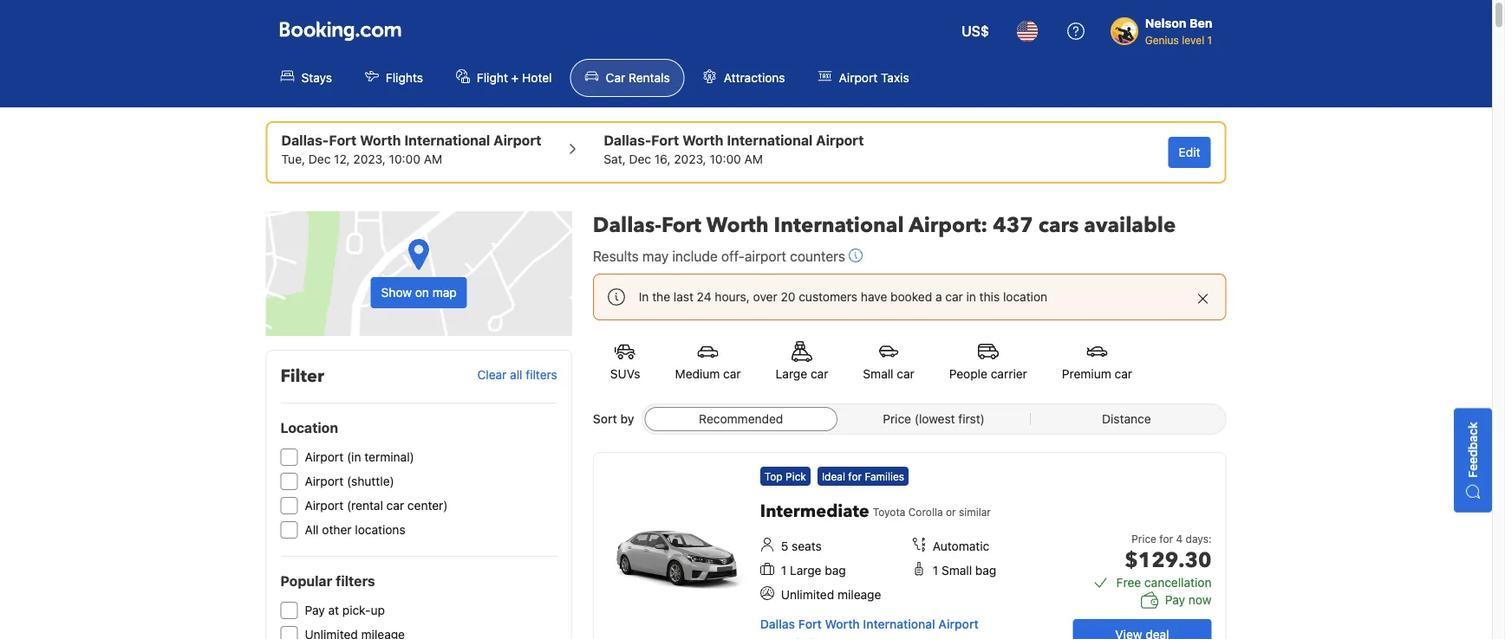 Task type: describe. For each thing, give the bounding box(es) containing it.
corolla
[[909, 506, 943, 519]]

flights
[[386, 71, 423, 85]]

results may include off-airport counters
[[593, 248, 845, 265]]

dallas- for dallas-fort worth international airport: 437 cars available
[[593, 211, 662, 240]]

stays
[[301, 71, 332, 85]]

(in
[[347, 450, 361, 465]]

in
[[639, 290, 649, 304]]

level
[[1182, 34, 1205, 46]]

car for large car
[[811, 367, 828, 382]]

filter
[[281, 365, 324, 389]]

dallas fort worth international airport
[[760, 618, 979, 632]]

airport
[[745, 248, 787, 265]]

popular filters
[[281, 574, 375, 590]]

us$
[[962, 23, 989, 39]]

dec for dallas-fort worth international airport sat, dec 16, 2023, 10:00 am
[[629, 152, 651, 166]]

skip to main content element
[[0, 0, 1492, 108]]

dallas
[[760, 618, 795, 632]]

top pick
[[765, 471, 806, 483]]

dallas- for dallas-fort worth international airport tue, dec 12, 2023, 10:00 am
[[281, 132, 329, 149]]

pay at pick-up
[[305, 604, 385, 618]]

popular
[[281, 574, 332, 590]]

437
[[993, 211, 1034, 240]]

pay now
[[1165, 594, 1212, 608]]

+
[[511, 71, 519, 85]]

international for sat,
[[727, 132, 813, 149]]

or
[[946, 506, 956, 519]]

rentals
[[629, 71, 670, 85]]

premium car button
[[1045, 331, 1150, 394]]

booked
[[891, 290, 932, 304]]

1 inside "nelson ben genius level 1"
[[1208, 34, 1212, 46]]

small car
[[863, 367, 915, 382]]

flights link
[[350, 59, 438, 97]]

sort by element
[[641, 404, 1227, 435]]

am for dallas-fort worth international airport sat, dec 16, 2023, 10:00 am
[[745, 152, 763, 166]]

fort for dallas fort worth international airport
[[798, 618, 822, 632]]

1 small bag
[[933, 564, 997, 578]]

counters
[[790, 248, 845, 265]]

show on map button
[[266, 212, 572, 336]]

international inside 'dallas fort worth international airport' button
[[863, 618, 935, 632]]

intermediate toyota corolla or similar
[[760, 500, 991, 524]]

sort
[[593, 412, 617, 427]]

bag for 1 large bag
[[825, 564, 846, 578]]

ideal
[[822, 471, 845, 483]]

all other locations
[[305, 523, 406, 538]]

similar
[[959, 506, 991, 519]]

fort for dallas-fort worth international airport tue, dec 12, 2023, 10:00 am
[[329, 132, 357, 149]]

location
[[281, 420, 338, 437]]

small car button
[[846, 331, 932, 394]]

cancellation
[[1145, 576, 1212, 591]]

top
[[765, 471, 783, 483]]

dallas-fort worth international airport: 437 cars available
[[593, 211, 1176, 240]]

flight + hotel
[[477, 71, 552, 85]]

available
[[1084, 211, 1176, 240]]

medium
[[675, 367, 720, 382]]

first)
[[959, 412, 985, 427]]

location
[[1003, 290, 1048, 304]]

international for tue,
[[404, 132, 490, 149]]

large inside 'button'
[[776, 367, 807, 382]]

dallas- for dallas-fort worth international airport sat, dec 16, 2023, 10:00 am
[[604, 132, 651, 149]]

1 dallas-fort worth international airport group from the left
[[281, 130, 541, 168]]

worth for dallas-fort worth international airport: 437 cars available
[[706, 211, 769, 240]]

at
[[328, 604, 339, 618]]

dallas-fort worth international airport tue, dec 12, 2023, 10:00 am
[[281, 132, 541, 166]]

free
[[1117, 576, 1141, 591]]

other
[[322, 523, 352, 538]]

drop-off date element
[[604, 151, 864, 168]]

(lowest
[[915, 412, 955, 427]]

1 vertical spatial filters
[[336, 574, 375, 590]]

worth for dallas-fort worth international airport sat, dec 16, 2023, 10:00 am
[[682, 132, 724, 149]]

may
[[643, 248, 669, 265]]

the
[[652, 290, 670, 304]]

genius
[[1145, 34, 1179, 46]]

suvs
[[610, 367, 641, 382]]

automatic
[[933, 540, 990, 554]]

all
[[510, 368, 522, 383]]

2 dallas-fort worth international airport group from the left
[[604, 130, 864, 168]]

pick-up date element
[[281, 151, 541, 168]]

on
[[415, 286, 429, 300]]

feedback
[[1466, 422, 1480, 479]]

car for medium car
[[723, 367, 741, 382]]

2023, for dallas-fort worth international airport tue, dec 12, 2023, 10:00 am
[[353, 152, 386, 166]]

10:00 for dallas-fort worth international airport tue, dec 12, 2023, 10:00 am
[[389, 152, 421, 166]]

flight
[[477, 71, 508, 85]]

4
[[1176, 533, 1183, 545]]

(shuttle)
[[347, 475, 394, 489]]

2023, for dallas-fort worth international airport sat, dec 16, 2023, 10:00 am
[[674, 152, 706, 166]]

pay for pay now
[[1165, 594, 1186, 608]]

car up locations
[[386, 499, 404, 513]]

hotel
[[522, 71, 552, 85]]

for for ideal for families
[[848, 471, 862, 483]]

attractions
[[724, 71, 785, 85]]

ideal for families
[[822, 471, 905, 483]]

seats
[[792, 540, 822, 554]]

24
[[697, 290, 712, 304]]

nelson
[[1145, 16, 1187, 30]]

dallas fort worth international airport button
[[760, 618, 979, 632]]

free cancellation
[[1117, 576, 1212, 591]]

16,
[[655, 152, 671, 166]]

airport down airport (in terminal)
[[305, 475, 344, 489]]

fort for dallas-fort worth international airport: 437 cars available
[[662, 211, 702, 240]]

include
[[672, 248, 718, 265]]

clear all filters button
[[477, 368, 557, 383]]

flight + hotel link
[[441, 59, 567, 97]]

airport (in terminal)
[[305, 450, 414, 465]]

fort for dallas-fort worth international airport sat, dec 16, 2023, 10:00 am
[[651, 132, 679, 149]]

product card group
[[593, 453, 1227, 640]]

clear
[[477, 368, 507, 383]]

1 for 1 small bag
[[933, 564, 938, 578]]

toyota
[[873, 506, 906, 519]]

results
[[593, 248, 639, 265]]



Task type: vqa. For each thing, say whether or not it's contained in the screenshot.
TOYOTA
yes



Task type: locate. For each thing, give the bounding box(es) containing it.
am down pick-up location element
[[424, 152, 442, 166]]

fort up 16,
[[651, 132, 679, 149]]

filters up pick-
[[336, 574, 375, 590]]

pay down cancellation
[[1165, 594, 1186, 608]]

dec left 12,
[[309, 152, 331, 166]]

am for dallas-fort worth international airport tue, dec 12, 2023, 10:00 am
[[424, 152, 442, 166]]

nelson ben genius level 1
[[1145, 16, 1213, 46]]

drop-off location element
[[604, 130, 864, 151]]

5 seats
[[781, 540, 822, 554]]

1 horizontal spatial price
[[1132, 533, 1157, 545]]

pick
[[786, 471, 806, 483]]

0 horizontal spatial small
[[863, 367, 894, 382]]

search summary element
[[266, 121, 1227, 184]]

intermediate
[[760, 500, 870, 524]]

worth inside dallas-fort worth international airport sat, dec 16, 2023, 10:00 am
[[682, 132, 724, 149]]

1 horizontal spatial 2023,
[[674, 152, 706, 166]]

for right ideal
[[848, 471, 862, 483]]

price
[[883, 412, 911, 427], [1132, 533, 1157, 545]]

car
[[945, 290, 963, 304], [723, 367, 741, 382], [811, 367, 828, 382], [897, 367, 915, 382], [1115, 367, 1133, 382], [386, 499, 404, 513]]

price inside sort by element
[[883, 412, 911, 427]]

by
[[620, 412, 634, 427]]

dallas- inside dallas-fort worth international airport sat, dec 16, 2023, 10:00 am
[[604, 132, 651, 149]]

locations
[[355, 523, 406, 538]]

airport (shuttle)
[[305, 475, 394, 489]]

worth down unlimited mileage
[[825, 618, 860, 632]]

am down drop-off location 'element' at the top of page
[[745, 152, 763, 166]]

edit
[[1179, 145, 1201, 160]]

dec inside dallas-fort worth international airport tue, dec 12, 2023, 10:00 am
[[309, 152, 331, 166]]

2023, inside dallas-fort worth international airport sat, dec 16, 2023, 10:00 am
[[674, 152, 706, 166]]

dec for dallas-fort worth international airport tue, dec 12, 2023, 10:00 am
[[309, 152, 331, 166]]

1 down 5
[[781, 564, 787, 578]]

filters right all
[[526, 368, 557, 383]]

10:00 down drop-off location 'element' at the top of page
[[710, 152, 741, 166]]

filters inside button
[[526, 368, 557, 383]]

price for 4 days: $129.30
[[1125, 533, 1212, 575]]

all
[[305, 523, 319, 538]]

premium car
[[1062, 367, 1133, 382]]

1 large bag
[[781, 564, 846, 578]]

$129.30
[[1125, 547, 1212, 575]]

1 horizontal spatial dec
[[629, 152, 651, 166]]

car inside 'button'
[[811, 367, 828, 382]]

2023, right 12,
[[353, 152, 386, 166]]

have
[[861, 290, 887, 304]]

1 right level
[[1208, 34, 1212, 46]]

show
[[381, 286, 412, 300]]

bag for 1 small bag
[[975, 564, 997, 578]]

am
[[424, 152, 442, 166], [745, 152, 763, 166]]

1 horizontal spatial 1
[[933, 564, 938, 578]]

car rentals link
[[570, 59, 685, 97]]

airport inside dallas-fort worth international airport tue, dec 12, 2023, 10:00 am
[[494, 132, 541, 149]]

airport inside button
[[939, 618, 979, 632]]

1 horizontal spatial filters
[[526, 368, 557, 383]]

airport up the all
[[305, 499, 344, 513]]

0 horizontal spatial am
[[424, 152, 442, 166]]

fort down unlimited
[[798, 618, 822, 632]]

2023, right 16,
[[674, 152, 706, 166]]

airport down airport taxis link
[[816, 132, 864, 149]]

off-
[[721, 248, 745, 265]]

(rental
[[347, 499, 383, 513]]

over
[[753, 290, 778, 304]]

1 down automatic
[[933, 564, 938, 578]]

for for price for 4 days: $129.30
[[1160, 533, 1173, 545]]

small down automatic
[[942, 564, 972, 578]]

1 horizontal spatial dallas-fort worth international airport group
[[604, 130, 864, 168]]

car up price (lowest first)
[[897, 367, 915, 382]]

0 horizontal spatial dec
[[309, 152, 331, 166]]

pick-up location element
[[281, 130, 541, 151]]

2 2023, from the left
[[674, 152, 706, 166]]

am inside dallas-fort worth international airport sat, dec 16, 2023, 10:00 am
[[745, 152, 763, 166]]

10:00 inside dallas-fort worth international airport sat, dec 16, 2023, 10:00 am
[[710, 152, 741, 166]]

price inside price for 4 days: $129.30
[[1132, 533, 1157, 545]]

worth for dallas-fort worth international airport tue, dec 12, 2023, 10:00 am
[[360, 132, 401, 149]]

dallas- inside dallas-fort worth international airport tue, dec 12, 2023, 10:00 am
[[281, 132, 329, 149]]

fort inside button
[[798, 618, 822, 632]]

hours,
[[715, 290, 750, 304]]

for left the 4
[[1160, 533, 1173, 545]]

0 horizontal spatial for
[[848, 471, 862, 483]]

car right a
[[945, 290, 963, 304]]

fort up include
[[662, 211, 702, 240]]

fort inside dallas-fort worth international airport sat, dec 16, 2023, 10:00 am
[[651, 132, 679, 149]]

1 horizontal spatial bag
[[975, 564, 997, 578]]

pay inside "product card" group
[[1165, 594, 1186, 608]]

international for 437
[[774, 211, 904, 240]]

0 horizontal spatial dallas-fort worth international airport group
[[281, 130, 541, 168]]

airport inside skip to main content element
[[839, 71, 878, 85]]

1 vertical spatial small
[[942, 564, 972, 578]]

center)
[[407, 499, 448, 513]]

1 dec from the left
[[309, 152, 331, 166]]

airport down 1 small bag
[[939, 618, 979, 632]]

1 horizontal spatial pay
[[1165, 594, 1186, 608]]

price for price (lowest first)
[[883, 412, 911, 427]]

small
[[863, 367, 894, 382], [942, 564, 972, 578]]

price left (lowest
[[883, 412, 911, 427]]

airport taxis link
[[804, 59, 924, 97]]

show on map
[[381, 286, 457, 300]]

dallas-fort worth international airport group
[[281, 130, 541, 168], [604, 130, 864, 168]]

1 2023, from the left
[[353, 152, 386, 166]]

us$ button
[[951, 10, 1000, 52]]

international up the pick-up date element
[[404, 132, 490, 149]]

dallas- up "sat,"
[[604, 132, 651, 149]]

0 vertical spatial large
[[776, 367, 807, 382]]

0 vertical spatial for
[[848, 471, 862, 483]]

international
[[404, 132, 490, 149], [727, 132, 813, 149], [774, 211, 904, 240], [863, 618, 935, 632]]

1 vertical spatial large
[[790, 564, 822, 578]]

international up if you choose one, you'll need to make your own way there - but prices can be a lot lower. image
[[774, 211, 904, 240]]

1 horizontal spatial am
[[745, 152, 763, 166]]

2 10:00 from the left
[[710, 152, 741, 166]]

worth
[[360, 132, 401, 149], [682, 132, 724, 149], [706, 211, 769, 240], [825, 618, 860, 632]]

car inside button
[[897, 367, 915, 382]]

premium
[[1062, 367, 1112, 382]]

1 horizontal spatial 10:00
[[710, 152, 741, 166]]

large car button
[[758, 331, 846, 394]]

1 for 1 large bag
[[781, 564, 787, 578]]

1 10:00 from the left
[[389, 152, 421, 166]]

10:00
[[389, 152, 421, 166], [710, 152, 741, 166]]

for inside price for 4 days: $129.30
[[1160, 533, 1173, 545]]

airport:
[[909, 211, 988, 240]]

5
[[781, 540, 789, 554]]

worth inside button
[[825, 618, 860, 632]]

international up drop-off date element
[[727, 132, 813, 149]]

2 bag from the left
[[975, 564, 997, 578]]

10:00 inside dallas-fort worth international airport tue, dec 12, 2023, 10:00 am
[[389, 152, 421, 166]]

in
[[967, 290, 976, 304]]

10:00 for dallas-fort worth international airport sat, dec 16, 2023, 10:00 am
[[710, 152, 741, 166]]

0 horizontal spatial price
[[883, 412, 911, 427]]

bag
[[825, 564, 846, 578], [975, 564, 997, 578]]

airport left (in
[[305, 450, 344, 465]]

dallas-fort worth international airport group down flights
[[281, 130, 541, 168]]

people
[[949, 367, 988, 382]]

small inside button
[[863, 367, 894, 382]]

carrier
[[991, 367, 1027, 382]]

fort inside dallas-fort worth international airport tue, dec 12, 2023, 10:00 am
[[329, 132, 357, 149]]

fort
[[329, 132, 357, 149], [651, 132, 679, 149], [662, 211, 702, 240], [798, 618, 822, 632]]

filters
[[526, 368, 557, 383], [336, 574, 375, 590]]

2 dec from the left
[[629, 152, 651, 166]]

price for price for 4 days: $129.30
[[1132, 533, 1157, 545]]

0 horizontal spatial 10:00
[[389, 152, 421, 166]]

car right medium
[[723, 367, 741, 382]]

people carrier button
[[932, 331, 1045, 394]]

2 horizontal spatial 1
[[1208, 34, 1212, 46]]

0 horizontal spatial filters
[[336, 574, 375, 590]]

worth up drop-off date element
[[682, 132, 724, 149]]

am inside dallas-fort worth international airport tue, dec 12, 2023, 10:00 am
[[424, 152, 442, 166]]

medium car
[[675, 367, 741, 382]]

1 am from the left
[[424, 152, 442, 166]]

1 bag from the left
[[825, 564, 846, 578]]

if you choose one, you'll need to make your own way there - but prices can be a lot lower. image
[[849, 249, 863, 263]]

price up $129.30
[[1132, 533, 1157, 545]]

edit button
[[1169, 137, 1211, 168]]

bag up unlimited mileage
[[825, 564, 846, 578]]

2 am from the left
[[745, 152, 763, 166]]

car for small car
[[897, 367, 915, 382]]

car left small car
[[811, 367, 828, 382]]

1 horizontal spatial for
[[1160, 533, 1173, 545]]

dallas- up tue,
[[281, 132, 329, 149]]

car rentals
[[606, 71, 670, 85]]

recommended
[[699, 412, 783, 427]]

pay
[[1165, 594, 1186, 608], [305, 604, 325, 618]]

international inside dallas-fort worth international airport sat, dec 16, 2023, 10:00 am
[[727, 132, 813, 149]]

airport down +
[[494, 132, 541, 149]]

0 vertical spatial price
[[883, 412, 911, 427]]

1 horizontal spatial small
[[942, 564, 972, 578]]

0 vertical spatial filters
[[526, 368, 557, 383]]

small inside "product card" group
[[942, 564, 972, 578]]

10:00 down pick-up location element
[[389, 152, 421, 166]]

worth up the pick-up date element
[[360, 132, 401, 149]]

now
[[1189, 594, 1212, 608]]

stays link
[[266, 59, 347, 97]]

worth inside dallas-fort worth international airport tue, dec 12, 2023, 10:00 am
[[360, 132, 401, 149]]

large car
[[776, 367, 828, 382]]

airport left taxis at the right top of page
[[839, 71, 878, 85]]

sat,
[[604, 152, 626, 166]]

0 horizontal spatial pay
[[305, 604, 325, 618]]

dec inside dallas-fort worth international airport sat, dec 16, 2023, 10:00 am
[[629, 152, 651, 166]]

large down seats
[[790, 564, 822, 578]]

pay left at
[[305, 604, 325, 618]]

car for premium car
[[1115, 367, 1133, 382]]

dallas- up "results"
[[593, 211, 662, 240]]

1 vertical spatial for
[[1160, 533, 1173, 545]]

attractions link
[[688, 59, 800, 97]]

0 horizontal spatial 2023,
[[353, 152, 386, 166]]

0 horizontal spatial bag
[[825, 564, 846, 578]]

worth for dallas fort worth international airport
[[825, 618, 860, 632]]

large inside "product card" group
[[790, 564, 822, 578]]

large up recommended at the bottom of page
[[776, 367, 807, 382]]

dec
[[309, 152, 331, 166], [629, 152, 651, 166]]

dallas-fort worth international airport group down attractions link
[[604, 130, 864, 168]]

fort up 12,
[[329, 132, 357, 149]]

distance
[[1102, 412, 1151, 427]]

0 vertical spatial small
[[863, 367, 894, 382]]

pay for pay at pick-up
[[305, 604, 325, 618]]

international inside dallas-fort worth international airport tue, dec 12, 2023, 10:00 am
[[404, 132, 490, 149]]

small up price (lowest first)
[[863, 367, 894, 382]]

worth up 'off-'
[[706, 211, 769, 240]]

bag down automatic
[[975, 564, 997, 578]]

if you choose one, you'll need to make your own way there - but prices can be a lot lower. image
[[849, 249, 863, 263]]

2023, inside dallas-fort worth international airport tue, dec 12, 2023, 10:00 am
[[353, 152, 386, 166]]

airport inside dallas-fort worth international airport sat, dec 16, 2023, 10:00 am
[[816, 132, 864, 149]]

tue,
[[281, 152, 305, 166]]

unlimited
[[781, 588, 834, 603]]

cars
[[1039, 211, 1079, 240]]

clear all filters
[[477, 368, 557, 383]]

a
[[936, 290, 942, 304]]

international down mileage in the right of the page
[[863, 618, 935, 632]]

up
[[371, 604, 385, 618]]

1 vertical spatial price
[[1132, 533, 1157, 545]]

mileage
[[838, 588, 881, 603]]

medium car button
[[658, 331, 758, 394]]

0 horizontal spatial 1
[[781, 564, 787, 578]]

car right premium at the bottom
[[1115, 367, 1133, 382]]

terminal)
[[364, 450, 414, 465]]

suvs button
[[593, 331, 658, 394]]

days:
[[1186, 533, 1212, 545]]

dec left 16,
[[629, 152, 651, 166]]



